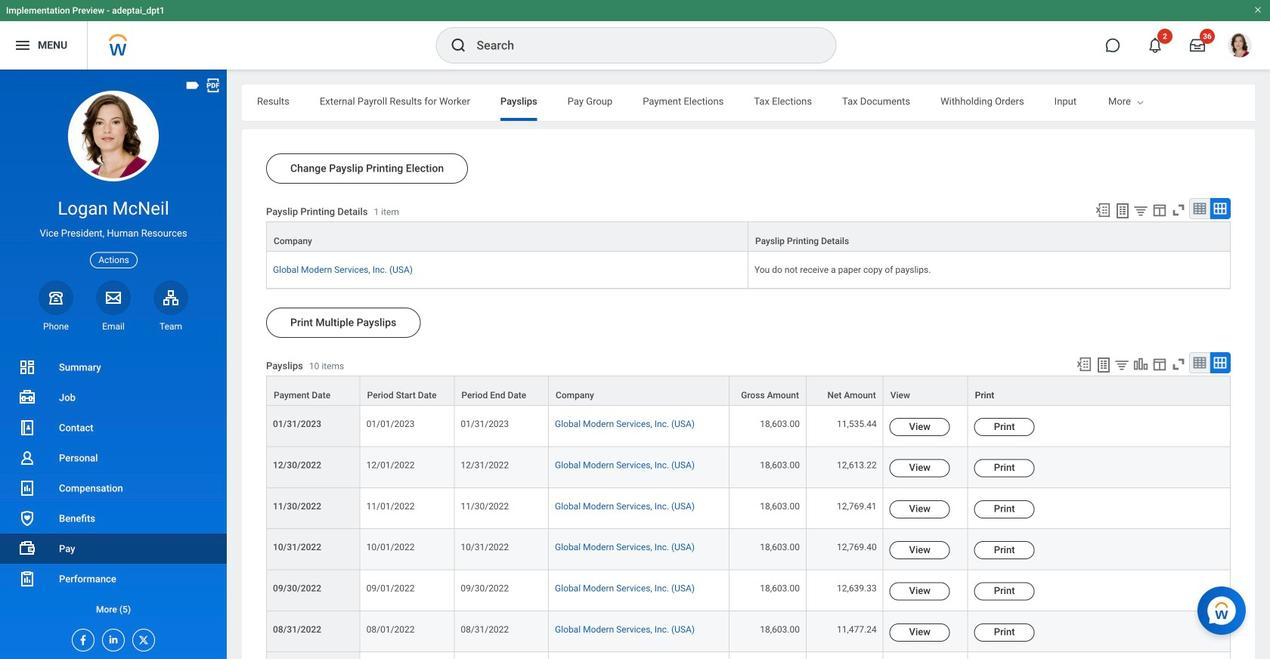 Task type: describe. For each thing, give the bounding box(es) containing it.
contact image
[[18, 419, 36, 437]]

team logan mcneil element
[[153, 320, 188, 333]]

5 row from the top
[[266, 447, 1231, 488]]

select to filter grid data image
[[1114, 357, 1130, 373]]

6 row from the top
[[266, 488, 1231, 529]]

inbox large image
[[1190, 38, 1205, 53]]

navigation pane region
[[0, 70, 227, 659]]

click to view/edit grid preferences image
[[1152, 356, 1168, 373]]

summary image
[[18, 358, 36, 377]]

2 row from the top
[[266, 252, 1231, 289]]

4 cell from the left
[[730, 653, 807, 659]]

phone image
[[45, 289, 67, 307]]

tag image
[[185, 77, 201, 94]]

6 cell from the left
[[884, 653, 968, 659]]

8 row from the top
[[266, 570, 1231, 612]]

1 row from the top
[[266, 222, 1231, 253]]

fullscreen image
[[1171, 356, 1187, 373]]

view team image
[[162, 289, 180, 307]]

export to excel image for topmost "toolbar"
[[1095, 202, 1112, 219]]

linkedin image
[[103, 630, 119, 646]]

benefits image
[[18, 510, 36, 528]]

3 cell from the left
[[549, 653, 730, 659]]

phone logan mcneil element
[[39, 320, 73, 333]]

export to worksheets image for select to filter grid data icon
[[1114, 202, 1132, 220]]

10 row from the top
[[266, 653, 1231, 659]]

expand table image for first "table" icon from the bottom of the page
[[1213, 355, 1228, 371]]

9 row from the top
[[266, 612, 1231, 653]]

3 row from the top
[[266, 376, 1231, 406]]

search image
[[450, 36, 468, 54]]

2 table image from the top
[[1192, 355, 1208, 371]]

expand table image for 1st "table" icon from the top of the page
[[1213, 201, 1228, 216]]

close environment banner image
[[1254, 5, 1263, 14]]



Task type: locate. For each thing, give the bounding box(es) containing it.
list
[[0, 352, 227, 625]]

1 horizontal spatial export to worksheets image
[[1114, 202, 1132, 220]]

toolbar
[[1088, 198, 1231, 222], [1069, 352, 1231, 376]]

column header
[[266, 222, 749, 253]]

4 row from the top
[[266, 406, 1231, 447]]

0 horizontal spatial export to excel image
[[1076, 356, 1093, 373]]

email logan mcneil element
[[96, 320, 131, 333]]

2 expand table image from the top
[[1213, 355, 1228, 371]]

profile logan mcneil image
[[1228, 33, 1252, 61]]

export to worksheets image for select to filter grid data image on the right bottom
[[1095, 356, 1113, 374]]

compensation image
[[18, 479, 36, 498]]

1 horizontal spatial export to excel image
[[1095, 202, 1112, 219]]

expand table image right fullscreen icon
[[1213, 201, 1228, 216]]

row header
[[266, 653, 360, 659]]

1 vertical spatial table image
[[1192, 355, 1208, 371]]

Search Workday  search field
[[477, 29, 805, 62]]

mail image
[[104, 289, 122, 307]]

table image right fullscreen image
[[1192, 355, 1208, 371]]

1 cell from the left
[[360, 653, 455, 659]]

table image
[[1192, 201, 1208, 216], [1192, 355, 1208, 371]]

export to excel image left select to filter grid data image on the right bottom
[[1076, 356, 1093, 373]]

view printable version (pdf) image
[[205, 77, 222, 94]]

1 expand table image from the top
[[1213, 201, 1228, 216]]

1 vertical spatial toolbar
[[1069, 352, 1231, 376]]

fullscreen image
[[1171, 202, 1187, 219]]

0 vertical spatial table image
[[1192, 201, 1208, 216]]

1 vertical spatial export to excel image
[[1076, 356, 1093, 373]]

0 vertical spatial export to excel image
[[1095, 202, 1112, 219]]

1 vertical spatial expand table image
[[1213, 355, 1228, 371]]

expand table image right fullscreen image
[[1213, 355, 1228, 371]]

export to excel image left select to filter grid data icon
[[1095, 202, 1112, 219]]

export to excel image for the bottom "toolbar"
[[1076, 356, 1093, 373]]

job image
[[18, 389, 36, 407]]

pay image
[[18, 540, 36, 558]]

justify image
[[14, 36, 32, 54]]

export to worksheets image left select to filter grid data icon
[[1114, 202, 1132, 220]]

notifications large image
[[1148, 38, 1163, 53]]

export to worksheets image left select to filter grid data image on the right bottom
[[1095, 356, 1113, 374]]

export to excel image
[[1095, 202, 1112, 219], [1076, 356, 1093, 373]]

personal image
[[18, 449, 36, 467]]

0 vertical spatial export to worksheets image
[[1114, 202, 1132, 220]]

tab list
[[242, 85, 1270, 121]]

0 vertical spatial toolbar
[[1088, 198, 1231, 222]]

7 row from the top
[[266, 529, 1231, 570]]

select to filter grid data image
[[1133, 203, 1149, 219]]

expand table image
[[1213, 201, 1228, 216], [1213, 355, 1228, 371]]

x image
[[133, 630, 150, 647]]

performance image
[[18, 570, 36, 588]]

table image right fullscreen icon
[[1192, 201, 1208, 216]]

0 horizontal spatial export to worksheets image
[[1095, 356, 1113, 374]]

0 vertical spatial expand table image
[[1213, 201, 1228, 216]]

export to worksheets image
[[1114, 202, 1132, 220], [1095, 356, 1113, 374]]

2 cell from the left
[[455, 653, 549, 659]]

banner
[[0, 0, 1270, 70]]

click to view/edit grid preferences image
[[1152, 202, 1168, 219]]

7 cell from the left
[[968, 653, 1231, 659]]

5 cell from the left
[[807, 653, 884, 659]]

row
[[266, 222, 1231, 253], [266, 252, 1231, 289], [266, 376, 1231, 406], [266, 406, 1231, 447], [266, 447, 1231, 488], [266, 488, 1231, 529], [266, 529, 1231, 570], [266, 570, 1231, 612], [266, 612, 1231, 653], [266, 653, 1231, 659]]

cell
[[360, 653, 455, 659], [455, 653, 549, 659], [549, 653, 730, 659], [730, 653, 807, 659], [807, 653, 884, 659], [884, 653, 968, 659], [968, 653, 1231, 659]]

1 vertical spatial export to worksheets image
[[1095, 356, 1113, 374]]

1 table image from the top
[[1192, 201, 1208, 216]]

facebook image
[[73, 630, 89, 647]]



Task type: vqa. For each thing, say whether or not it's contained in the screenshot.
topmost fullscreen icon
yes



